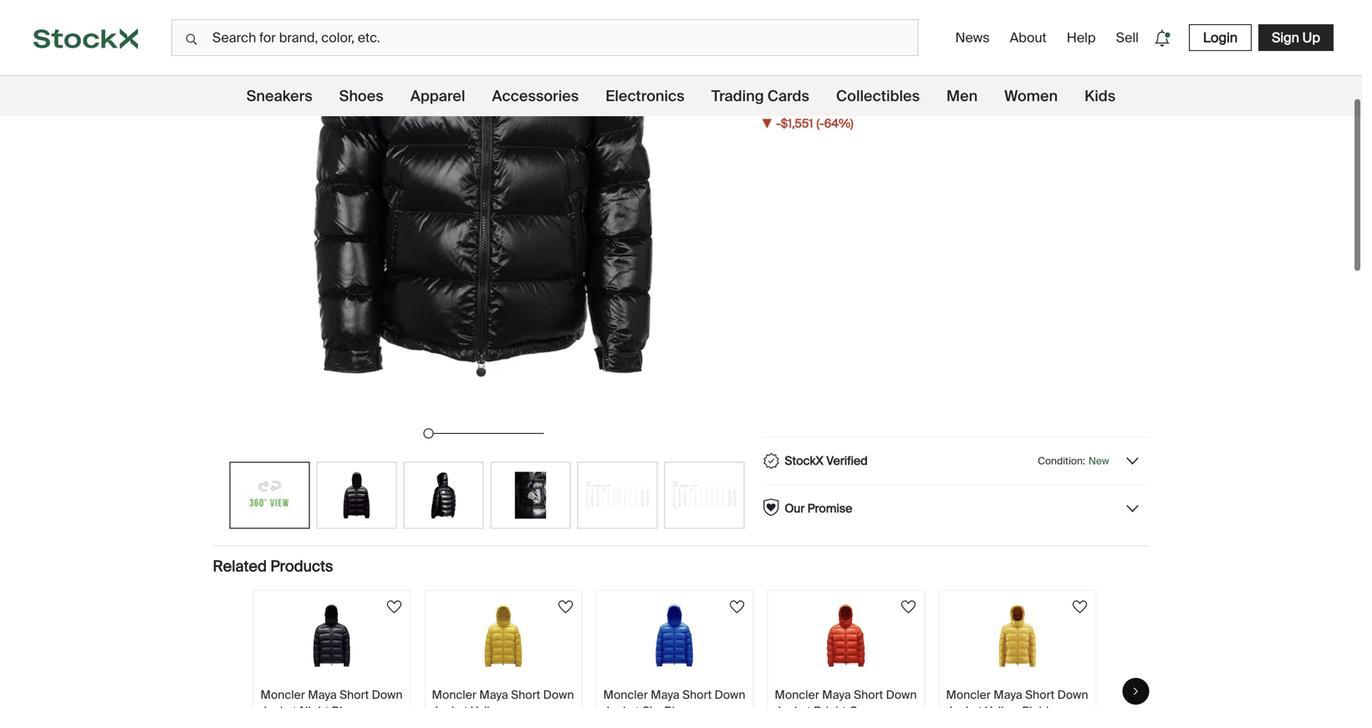 Task type: locate. For each thing, give the bounding box(es) containing it.
products
[[270, 557, 333, 576]]

1 short from the left
[[340, 688, 369, 703]]

shoes
[[339, 87, 384, 106]]

jacket for moncler maya short down jacket night blue
[[261, 704, 297, 708]]

men link
[[947, 76, 978, 116]]

short up orange on the right bottom
[[854, 688, 884, 703]]

short inside moncler maya short down jacket yellow plaid
[[1026, 688, 1055, 703]]

jacket for moncler maya short down jacket yellow
[[432, 704, 468, 708]]

trading cards link
[[712, 76, 810, 116]]

1 horizontal spatial yellow
[[985, 704, 1020, 708]]

4 jacket from the left
[[775, 704, 811, 708]]

3 view from the left
[[1081, 94, 1106, 109]]

jacket for moncler maya short down jacket sky blue
[[604, 704, 640, 708]]

short down moncler maya short down jacket yellow image
[[511, 688, 541, 703]]

1 blue from the left
[[332, 704, 356, 708]]

1 moncler from the left
[[261, 688, 305, 703]]

follow image
[[384, 597, 404, 617], [727, 597, 747, 617], [899, 597, 919, 617], [1070, 597, 1090, 617]]

view inside 'button'
[[1081, 94, 1106, 109]]

2 view from the left
[[1007, 94, 1033, 109]]

0 horizontal spatial yellow
[[471, 704, 505, 708]]

accessories link
[[492, 76, 579, 116]]

news link
[[949, 22, 997, 53]]

5 moncler from the left
[[946, 688, 991, 703]]

blue inside moncler maya short down jacket sky blue
[[664, 704, 689, 708]]

0 horizontal spatial for
[[882, 26, 899, 44]]

jacket inside the moncler maya short down jacket yellow
[[432, 704, 468, 708]]

3 moncler from the left
[[604, 688, 648, 703]]

sneakers
[[247, 87, 313, 106]]

0 horizontal spatial blue
[[332, 704, 356, 708]]

view inside button
[[1007, 94, 1033, 109]]

down up orange on the right bottom
[[886, 688, 917, 703]]

maya up bright
[[822, 688, 851, 703]]

2 moncler from the left
[[432, 688, 477, 703]]

moncler maya short down jacket yellow plaid
[[946, 688, 1089, 708]]

64%)
[[825, 116, 854, 131]]

trading cards
[[712, 87, 810, 106]]

moncler inside moncler maya short down jacket yellow plaid
[[946, 688, 991, 703]]

short up the plaid
[[1026, 688, 1055, 703]]

follow image for moncler maya short down jacket sky blue
[[727, 597, 747, 617]]

verified
[[827, 453, 868, 469]]

follow image for moncler maya short down jacket yellow plaid
[[1070, 597, 1090, 617]]

short inside moncler maya short down jacket bright orange
[[854, 688, 884, 703]]

moncler maya short down jacket yellow plaid image
[[959, 605, 1077, 668]]

3 follow image from the left
[[899, 597, 919, 617]]

sales
[[1109, 94, 1139, 109]]

down inside moncler maya short down jacket yellow plaid
[[1058, 688, 1089, 703]]

short down moncler maya short down jacket sky blue image at the bottom of page
[[683, 688, 712, 703]]

moncler maya short down jacket yellow image
[[445, 605, 562, 668]]

moncler maya short down jacket night blue
[[261, 688, 403, 708]]

down for moncler maya short down jacket yellow plaid
[[1058, 688, 1089, 703]]

plaid
[[1022, 704, 1049, 708]]

sell link
[[1110, 22, 1146, 53]]

moncler up sky
[[604, 688, 648, 703]]

up
[[1303, 29, 1321, 46]]

short inside the moncler maya short down jacket night blue
[[340, 688, 369, 703]]

maya
[[308, 688, 337, 703], [479, 688, 508, 703], [651, 688, 680, 703], [822, 688, 851, 703], [994, 688, 1023, 703]]

asks
[[960, 94, 986, 109]]

sell for $1,186 or ask for more link
[[776, 26, 1136, 44]]

short inside the moncler maya short down jacket yellow
[[511, 688, 541, 703]]

jacket inside moncler maya short down jacket bright orange
[[775, 704, 811, 708]]

(-
[[817, 116, 825, 131]]

1 maya from the left
[[308, 688, 337, 703]]

down down moncler maya short down jacket yellow image
[[543, 688, 574, 703]]

2 horizontal spatial view
[[1081, 94, 1106, 109]]

1 horizontal spatial view
[[1007, 94, 1033, 109]]

view bids button
[[1000, 88, 1067, 116]]

2 yellow from the left
[[985, 704, 1020, 708]]

4 maya from the left
[[822, 688, 851, 703]]

maya for moncler maya short down jacket bright orange
[[822, 688, 851, 703]]

3 maya from the left
[[651, 688, 680, 703]]

view asks button
[[924, 88, 993, 116]]

moncler up bright
[[775, 688, 820, 703]]

jacket inside moncler maya short down jacket sky blue
[[604, 704, 640, 708]]

sell for sell
[[1116, 29, 1139, 46]]

down inside the moncler maya short down jacket yellow
[[543, 688, 574, 703]]

follow image for moncler maya short down jacket night blue
[[384, 597, 404, 617]]

maya up the plaid
[[994, 688, 1023, 703]]

view inside button
[[932, 94, 957, 109]]

women
[[1005, 87, 1058, 106]]

maya inside moncler maya short down jacket sky blue
[[651, 688, 680, 703]]

3 jacket from the left
[[604, 704, 640, 708]]

1 horizontal spatial sell
[[1116, 29, 1139, 46]]

1 horizontal spatial for
[[985, 26, 1001, 44]]

moncler maya short down jacket night blue link
[[254, 592, 410, 708]]

sign up button
[[1259, 24, 1334, 51]]

accessories
[[492, 87, 579, 106]]

notification unread icon image
[[1151, 26, 1174, 50]]

1 yellow from the left
[[471, 704, 505, 708]]

2 short from the left
[[511, 688, 541, 703]]

jacket for moncler maya short down jacket yellow plaid
[[946, 704, 983, 708]]

moncler maya short down jacket bright orange link
[[768, 592, 925, 708]]

360 slider track slider
[[424, 429, 434, 439]]

down down moncler maya short down jacket sky blue image at the bottom of page
[[715, 688, 746, 703]]

down
[[372, 688, 403, 703], [543, 688, 574, 703], [715, 688, 746, 703], [886, 688, 917, 703], [1058, 688, 1089, 703]]

short for moncler maya short down jacket yellow plaid
[[1026, 688, 1055, 703]]

1 view from the left
[[932, 94, 957, 109]]

1 for from the left
[[882, 26, 899, 44]]

blue for sky
[[664, 704, 689, 708]]

2 follow image from the left
[[727, 597, 747, 617]]

short down "moncler maya short down jacket night blue" image
[[340, 688, 369, 703]]

yellow down moncler maya short down jacket yellow image
[[471, 704, 505, 708]]

blue inside the moncler maya short down jacket night blue
[[332, 704, 356, 708]]

yellow inside moncler maya short down jacket yellow plaid
[[985, 704, 1020, 708]]

1 follow image from the left
[[384, 597, 404, 617]]

yellow left the plaid
[[985, 704, 1020, 708]]

view
[[932, 94, 957, 109], [1007, 94, 1033, 109], [1081, 94, 1106, 109]]

down for moncler maya short down jacket bright orange
[[886, 688, 917, 703]]

short for moncler maya short down jacket night blue
[[340, 688, 369, 703]]

moncler inside moncler maya short down jacket sky blue
[[604, 688, 648, 703]]

sell left $1,186
[[856, 26, 879, 44]]

moncler for moncler maya short down jacket yellow plaid
[[946, 688, 991, 703]]

moncler inside moncler maya short down jacket bright orange
[[775, 688, 820, 703]]

login button
[[1189, 24, 1252, 51]]

short
[[340, 688, 369, 703], [511, 688, 541, 703], [683, 688, 712, 703], [854, 688, 884, 703], [1026, 688, 1055, 703]]

-
[[776, 116, 781, 131]]

short inside moncler maya short down jacket sky blue
[[683, 688, 712, 703]]

short for moncler maya short down jacket yellow
[[511, 688, 541, 703]]

sneakers link
[[247, 76, 313, 116]]

orange
[[849, 704, 890, 708]]

3 short from the left
[[683, 688, 712, 703]]

down left move carousel right icon
[[1058, 688, 1089, 703]]

1 down from the left
[[372, 688, 403, 703]]

down down "moncler maya short down jacket night blue" image
[[372, 688, 403, 703]]

down for moncler maya short down jacket night blue
[[372, 688, 403, 703]]

new
[[1089, 454, 1110, 467]]

last sale: $870 ▼ -$1,551 (-64%)
[[762, 72, 854, 132]]

$870
[[762, 90, 802, 112]]

4 short from the left
[[854, 688, 884, 703]]

yellow inside the moncler maya short down jacket yellow
[[471, 704, 505, 708]]

cards
[[768, 87, 810, 106]]

moncler maya short down jacket black 0 image
[[243, 0, 725, 422]]

tab list
[[226, 459, 748, 532]]

moncler down moncler maya short down jacket yellow image
[[432, 688, 477, 703]]

maya for moncler maya short down jacket sky blue
[[651, 688, 680, 703]]

about
[[1010, 29, 1047, 46]]

view left the bids
[[1007, 94, 1033, 109]]

moncler maya short down jacket yellow link
[[425, 592, 582, 708]]

maya inside the moncler maya short down jacket yellow
[[479, 688, 508, 703]]

follow image for moncler maya short down jacket bright orange
[[899, 597, 919, 617]]

related
[[213, 557, 267, 576]]

4 follow image from the left
[[1070, 597, 1090, 617]]

0 horizontal spatial view
[[932, 94, 957, 109]]

2 for from the left
[[985, 26, 1001, 44]]

view left the asks
[[932, 94, 957, 109]]

0 horizontal spatial sell
[[856, 26, 879, 44]]

jacket for moncler maya short down jacket bright orange
[[775, 704, 811, 708]]

5 maya from the left
[[994, 688, 1023, 703]]

ask
[[959, 26, 981, 44]]

sell for sell for $1,186 or ask for more
[[856, 26, 879, 44]]

2 down from the left
[[543, 688, 574, 703]]

condition:
[[1038, 454, 1086, 467]]

down inside moncler maya short down jacket sky blue
[[715, 688, 746, 703]]

maya inside the moncler maya short down jacket night blue
[[308, 688, 337, 703]]

5 short from the left
[[1026, 688, 1055, 703]]

moncler inside the moncler maya short down jacket yellow
[[432, 688, 477, 703]]

2 maya from the left
[[479, 688, 508, 703]]

4 down from the left
[[886, 688, 917, 703]]

moncler maya short down jacket yellow
[[432, 688, 574, 708]]

5 jacket from the left
[[946, 704, 983, 708]]

3 down from the left
[[715, 688, 746, 703]]

jacket inside moncler maya short down jacket yellow plaid
[[946, 704, 983, 708]]

down inside the moncler maya short down jacket night blue
[[372, 688, 403, 703]]

maya inside moncler maya short down jacket bright orange
[[822, 688, 851, 703]]

promise
[[808, 501, 853, 516]]

for right ask
[[985, 26, 1001, 44]]

blue
[[332, 704, 356, 708], [664, 704, 689, 708]]

or
[[943, 26, 955, 44]]

bright
[[814, 704, 847, 708]]

for left $1,186
[[882, 26, 899, 44]]

blue right sky
[[664, 704, 689, 708]]

apparel
[[410, 87, 465, 106]]

moncler
[[261, 688, 305, 703], [432, 688, 477, 703], [604, 688, 648, 703], [775, 688, 820, 703], [946, 688, 991, 703]]

kids
[[1085, 87, 1116, 106]]

nextproductimage image
[[237, 463, 302, 528], [324, 472, 389, 519], [411, 472, 476, 519], [498, 472, 563, 519], [585, 472, 650, 519], [672, 472, 737, 519]]

kids link
[[1085, 76, 1116, 116]]

maya inside moncler maya short down jacket yellow plaid
[[994, 688, 1023, 703]]

blue right night
[[332, 704, 356, 708]]

yellow
[[471, 704, 505, 708], [985, 704, 1020, 708]]

maya down moncler maya short down jacket yellow image
[[479, 688, 508, 703]]

moncler down moncler maya short down jacket yellow plaid image
[[946, 688, 991, 703]]

$1,551
[[781, 116, 814, 131]]

2 blue from the left
[[664, 704, 689, 708]]

jacket
[[261, 704, 297, 708], [432, 704, 468, 708], [604, 704, 640, 708], [775, 704, 811, 708], [946, 704, 983, 708]]

1 jacket from the left
[[261, 704, 297, 708]]

apparel link
[[410, 76, 465, 116]]

maya up night
[[308, 688, 337, 703]]

maya up sky
[[651, 688, 680, 703]]

view left sales
[[1081, 94, 1106, 109]]

about link
[[1004, 22, 1054, 53]]

moncler up night
[[261, 688, 305, 703]]

1 horizontal spatial blue
[[664, 704, 689, 708]]

4 moncler from the left
[[775, 688, 820, 703]]

view asks
[[932, 94, 986, 109]]

sell left "notification unread icon"
[[1116, 29, 1139, 46]]

for
[[882, 26, 899, 44], [985, 26, 1001, 44]]

jacket inside the moncler maya short down jacket night blue
[[261, 704, 297, 708]]

2 jacket from the left
[[432, 704, 468, 708]]

sell
[[856, 26, 879, 44], [1116, 29, 1139, 46]]

down inside moncler maya short down jacket bright orange
[[886, 688, 917, 703]]

moncler inside the moncler maya short down jacket night blue
[[261, 688, 305, 703]]

5 down from the left
[[1058, 688, 1089, 703]]



Task type: describe. For each thing, give the bounding box(es) containing it.
collectibles link
[[836, 76, 920, 116]]

moncler maya short down jacket sky blue image
[[616, 605, 734, 668]]

toggle authenticity value prop image
[[1125, 453, 1141, 470]]

sale:
[[788, 72, 815, 87]]

login
[[1204, 29, 1238, 46]]

maya for moncler maya short down jacket yellow
[[479, 688, 508, 703]]

our
[[785, 501, 805, 516]]

sign
[[1272, 29, 1300, 46]]

blue for night
[[332, 704, 356, 708]]

related products
[[213, 557, 333, 576]]

view sales
[[1081, 94, 1139, 109]]

▼
[[762, 117, 773, 132]]

view for view bids
[[1007, 94, 1033, 109]]

view for view sales
[[1081, 94, 1106, 109]]

condition: new
[[1038, 454, 1110, 467]]

down for moncler maya short down jacket yellow
[[543, 688, 574, 703]]

follow image
[[556, 597, 576, 617]]

help
[[1067, 29, 1096, 46]]

shoes link
[[339, 76, 384, 116]]

maya for moncler maya short down jacket yellow plaid
[[994, 688, 1023, 703]]

stockx verified
[[785, 453, 868, 469]]

stockx logo link
[[0, 0, 171, 75]]

more
[[1005, 26, 1037, 44]]

toggle promise value prop image
[[1125, 501, 1141, 517]]

view sales button
[[1073, 88, 1146, 116]]

product category switcher element
[[0, 76, 1363, 116]]

stockx logo image
[[33, 28, 138, 49]]

short for moncler maya short down jacket bright orange
[[854, 688, 884, 703]]

Search... search field
[[171, 19, 919, 56]]

sell for $1,186 or ask for more
[[856, 26, 1037, 44]]

moncler maya short down jacket sky blue
[[604, 688, 746, 708]]

women link
[[1005, 76, 1058, 116]]

moncler for moncler maya short down jacket night blue
[[261, 688, 305, 703]]

trading
[[712, 87, 764, 106]]

moncler for moncler maya short down jacket sky blue
[[604, 688, 648, 703]]

sign up
[[1272, 29, 1321, 46]]

last
[[762, 72, 785, 87]]

moncler maya short down jacket bright orange image
[[788, 605, 905, 668]]

short for moncler maya short down jacket sky blue
[[683, 688, 712, 703]]

yellow for moncler maya short down jacket yellow
[[471, 704, 505, 708]]

help link
[[1060, 22, 1103, 53]]

moncler for moncler maya short down jacket bright orange
[[775, 688, 820, 703]]

electronics
[[606, 87, 685, 106]]

bids
[[1035, 94, 1059, 109]]

night
[[300, 704, 329, 708]]

moncler for moncler maya short down jacket yellow
[[432, 688, 477, 703]]

moncler maya short down jacket sky blue link
[[597, 592, 753, 708]]

our promise
[[785, 501, 853, 516]]

$1,186
[[902, 26, 939, 44]]

view for view asks
[[932, 94, 957, 109]]

moncler maya short down jacket night blue image
[[274, 605, 391, 668]]

stockx
[[785, 453, 824, 469]]

moncler maya short down jacket bright orange
[[775, 688, 917, 708]]

move carousel right image
[[1131, 687, 1141, 697]]

down for moncler maya short down jacket sky blue
[[715, 688, 746, 703]]

sky
[[642, 704, 662, 708]]

view bids
[[1007, 94, 1059, 109]]

yellow for moncler maya short down jacket yellow plaid
[[985, 704, 1020, 708]]

maya for moncler maya short down jacket night blue
[[308, 688, 337, 703]]

electronics link
[[606, 76, 685, 116]]

news
[[956, 29, 990, 46]]

collectibles
[[836, 87, 920, 106]]

moncler maya short down jacket yellow plaid link
[[940, 592, 1096, 708]]

men
[[947, 87, 978, 106]]



Task type: vqa. For each thing, say whether or not it's contained in the screenshot.
Handbags
no



